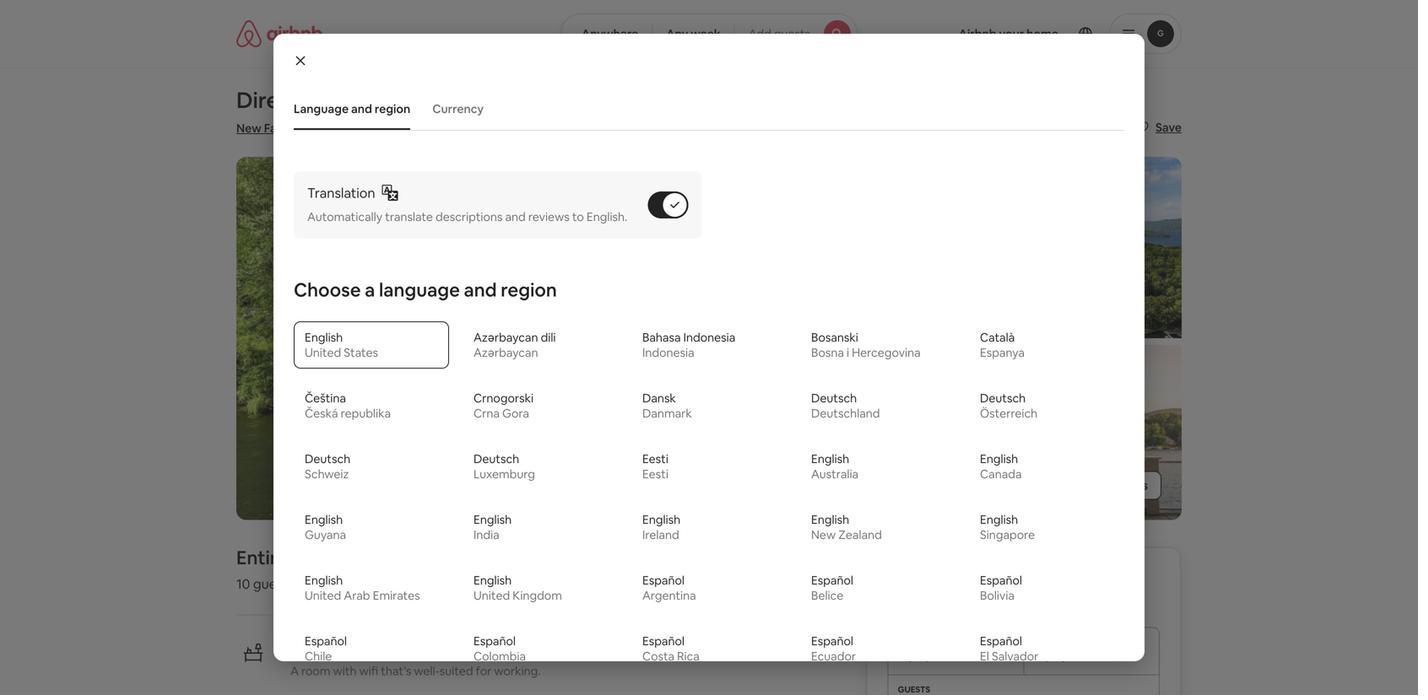 Task type: locate. For each thing, give the bounding box(es) containing it.
1 horizontal spatial region
[[501, 278, 557, 302]]

5
[[304, 576, 311, 593], [387, 576, 395, 593]]

1 horizontal spatial and
[[464, 278, 497, 302]]

2 azərbaycan from the top
[[474, 345, 538, 361]]

guests for 10 guests
[[253, 576, 295, 593]]

5 down home
[[304, 576, 311, 593]]

and left reviews
[[505, 210, 526, 225]]

gora
[[502, 406, 529, 421]]

australia
[[811, 467, 859, 482]]

español belice
[[811, 573, 853, 604]]

language
[[294, 101, 349, 116]]

guests
[[774, 26, 810, 41], [253, 576, 295, 593]]

azərbaycan
[[474, 330, 538, 345], [474, 345, 538, 361]]

crna
[[474, 406, 500, 421]]

english down eesti eesti
[[642, 513, 681, 528]]

region
[[375, 101, 410, 116], [501, 278, 557, 302]]

eesti down danmark
[[642, 452, 669, 467]]

direct waterfront/chefs indoor & outdoor kitchen! image 2 image
[[716, 157, 945, 339]]

català
[[980, 330, 1015, 345]]

guests inside add guests 'button'
[[774, 26, 810, 41]]

0 horizontal spatial and
[[351, 101, 372, 116]]

1 vertical spatial new
[[811, 528, 836, 543]]

deutsch for deutschland
[[811, 391, 857, 406]]

kingdom
[[513, 589, 562, 604]]

and for choose a language and region
[[464, 278, 497, 302]]

language and region button
[[285, 93, 419, 125]]

österreich
[[980, 406, 1038, 421]]

5 bedrooms · 5 beds
[[304, 576, 429, 593]]

1 vertical spatial region
[[501, 278, 557, 302]]

region up new fairfield, connecticut, united states button
[[375, 101, 410, 116]]

tab list containing language and region
[[285, 88, 1124, 130]]

None search field
[[560, 14, 858, 54]]

fairfield,
[[264, 121, 312, 136]]

english inside english australia
[[811, 452, 849, 467]]

0 vertical spatial and
[[351, 101, 372, 116]]

english down deutschland
[[811, 452, 849, 467]]

10 guests
[[236, 576, 295, 593]]

anywhere button
[[560, 14, 653, 54]]

·
[[381, 576, 384, 593]]

español down bolivia
[[980, 634, 1022, 649]]

indonesia
[[683, 330, 736, 345], [642, 345, 694, 361]]

deutsch down česká on the left bottom
[[305, 452, 350, 467]]

direct waterfront/chefs indoor & outdoor kitchen! image 3 image
[[716, 345, 945, 520]]

deutsch down bosna
[[811, 391, 857, 406]]

united for english united arab emirates
[[305, 589, 341, 604]]

español for colombia
[[474, 634, 516, 649]]

united for english united kingdom
[[474, 589, 510, 604]]

1 5 from the left
[[304, 576, 311, 593]]

deutsch
[[811, 391, 857, 406], [980, 391, 1026, 406], [305, 452, 350, 467], [474, 452, 519, 467]]

english up by donatella
[[474, 513, 512, 528]]

0 vertical spatial region
[[375, 101, 410, 116]]

region up dili
[[501, 278, 557, 302]]

0 horizontal spatial region
[[375, 101, 410, 116]]

english down choose
[[305, 330, 343, 345]]

guests for add guests
[[774, 26, 810, 41]]

español inside español costa rica
[[642, 634, 685, 649]]

2 vertical spatial and
[[464, 278, 497, 302]]

united inside english united kingdom
[[474, 589, 510, 604]]

čeština
[[305, 391, 346, 406]]

1 horizontal spatial new
[[811, 528, 836, 543]]

guests down "entire"
[[253, 576, 295, 593]]

working.
[[494, 664, 541, 679]]

states inside button
[[430, 121, 465, 136]]

united inside new fairfield, connecticut, united states button
[[390, 121, 427, 136]]

1 azərbaycan from the top
[[474, 330, 538, 345]]

español inside español ecuador
[[811, 634, 853, 649]]

united down waterfront/chefs
[[390, 121, 427, 136]]

deutsch inside deutsch österreich
[[980, 391, 1026, 406]]

new left zealand
[[811, 528, 836, 543]]

deutsch inside deutsch deutschland
[[811, 391, 857, 406]]

español down zealand
[[811, 573, 853, 589]]

česká
[[305, 406, 338, 421]]

deutschland
[[811, 406, 880, 421]]

automatically
[[307, 210, 382, 225]]

english
[[305, 330, 343, 345], [811, 452, 849, 467], [980, 452, 1018, 467], [305, 513, 343, 528], [474, 513, 512, 528], [642, 513, 681, 528], [811, 513, 849, 528], [980, 513, 1018, 528], [305, 573, 343, 589], [474, 573, 512, 589]]

deutsch down espanya
[[980, 391, 1026, 406]]

add guests button
[[734, 14, 858, 54]]

languages dialog
[[274, 34, 1145, 696]]

currency
[[432, 101, 484, 116]]

0 vertical spatial states
[[430, 121, 465, 136]]

deutsch inside deutsch luxemburg
[[474, 452, 519, 467]]

show all photos button
[[1027, 471, 1162, 500]]

new inside english new zealand
[[811, 528, 836, 543]]

english down home
[[305, 573, 343, 589]]

eesti up english ireland
[[642, 467, 669, 482]]

english inside "english united states"
[[305, 330, 343, 345]]

and for automatically translate descriptions and reviews to english.
[[505, 210, 526, 225]]

čeština česká republika
[[305, 391, 391, 421]]

español up for
[[474, 634, 516, 649]]

well-
[[414, 664, 440, 679]]

english guyana
[[305, 513, 346, 543]]

singapore
[[980, 528, 1035, 543]]

states inside "english united states"
[[344, 345, 378, 361]]

suited
[[440, 664, 473, 679]]

new fairfield, connecticut, united states
[[236, 121, 465, 136]]

español inside the español el salvador
[[980, 634, 1022, 649]]

states up čeština česká republika
[[344, 345, 378, 361]]

español up 'taxes'
[[980, 573, 1022, 589]]

español up room
[[305, 634, 347, 649]]

hosted
[[346, 546, 407, 570]]

bolivia
[[980, 589, 1015, 604]]

guests right add
[[774, 26, 810, 41]]

bosna
[[811, 345, 844, 361]]

for
[[476, 664, 492, 679]]

outdoor
[[589, 86, 674, 114]]

show
[[1061, 478, 1092, 493]]

anywhere
[[582, 26, 638, 41]]

english for united kingdom
[[474, 573, 512, 589]]

before
[[917, 592, 954, 607]]

english up home
[[305, 513, 343, 528]]

united inside english united arab emirates
[[305, 589, 341, 604]]

and up new fairfield, connecticut, united states
[[351, 101, 372, 116]]

a
[[290, 664, 299, 679]]

new inside button
[[236, 121, 261, 136]]

deutsch for luxemburg
[[474, 452, 519, 467]]

united left the kingdom
[[474, 589, 510, 604]]

1 vertical spatial states
[[344, 345, 378, 361]]

english inside english canada
[[980, 452, 1018, 467]]

0 horizontal spatial states
[[344, 345, 378, 361]]

show all photos
[[1061, 478, 1148, 493]]

argentina
[[642, 589, 696, 604]]

español inside español colombia
[[474, 634, 516, 649]]

states down currency
[[430, 121, 465, 136]]

2 horizontal spatial and
[[505, 210, 526, 225]]

united inside "english united states"
[[305, 345, 341, 361]]

english inside english singapore
[[980, 513, 1018, 528]]

english inside english guyana
[[305, 513, 343, 528]]

english inside english united arab emirates
[[305, 573, 343, 589]]

español for costa
[[642, 634, 685, 649]]

0 vertical spatial new
[[236, 121, 261, 136]]

tab list
[[285, 88, 1124, 130]]

chile
[[305, 649, 332, 665]]

1 horizontal spatial states
[[430, 121, 465, 136]]

deutsch down crna
[[474, 452, 519, 467]]

1 vertical spatial guests
[[253, 576, 295, 593]]

español inside español argentina
[[642, 573, 685, 589]]

united for english united states
[[305, 345, 341, 361]]

waterfront/chefs
[[305, 86, 492, 114]]

0 horizontal spatial new
[[236, 121, 261, 136]]

new
[[236, 121, 261, 136], [811, 528, 836, 543]]

crnogorski crna gora
[[474, 391, 534, 421]]

new fairfield, connecticut, united states button
[[236, 120, 465, 137]]

english for ireland
[[642, 513, 681, 528]]

states
[[430, 121, 465, 136], [344, 345, 378, 361]]

indoor
[[497, 86, 565, 114]]

english down canada at the right bottom of the page
[[980, 513, 1018, 528]]

united
[[390, 121, 427, 136], [305, 345, 341, 361], [305, 589, 341, 604], [474, 589, 510, 604]]

0 horizontal spatial 5
[[304, 576, 311, 593]]

eesti eesti
[[642, 452, 669, 482]]

0 vertical spatial guests
[[774, 26, 810, 41]]

english down by donatella
[[474, 573, 512, 589]]

currency button
[[424, 93, 492, 125]]

español bolivia
[[980, 573, 1022, 604]]

kitchen!
[[679, 86, 762, 114]]

united up čeština at the bottom left of page
[[305, 345, 341, 361]]

deutsch österreich
[[980, 391, 1038, 421]]

english australia
[[811, 452, 859, 482]]

and right language
[[464, 278, 497, 302]]

hercegovina
[[852, 345, 921, 361]]

español for argentina
[[642, 573, 685, 589]]

room
[[301, 664, 330, 679]]

that's
[[381, 664, 411, 679]]

0 horizontal spatial guests
[[253, 576, 295, 593]]

add
[[749, 26, 771, 41]]

1 horizontal spatial guests
[[774, 26, 810, 41]]

espanya
[[980, 345, 1025, 361]]

automatically translate descriptions and reviews to english.
[[307, 210, 627, 225]]

indonesia right bahasa
[[683, 330, 736, 345]]

english inside english united kingdom
[[474, 573, 512, 589]]

dedicated
[[290, 642, 357, 660]]

español down ireland
[[642, 573, 685, 589]]

1 horizontal spatial 5
[[387, 576, 395, 593]]

español down argentina
[[642, 634, 685, 649]]

1 vertical spatial and
[[505, 210, 526, 225]]

español down belice
[[811, 634, 853, 649]]

region inside tab panel
[[501, 278, 557, 302]]

english down österreich
[[980, 452, 1018, 467]]

indonesia up dansk
[[642, 345, 694, 361]]

new down direct
[[236, 121, 261, 136]]

5 right ·
[[387, 576, 395, 593]]

english for new zealand
[[811, 513, 849, 528]]

english down australia
[[811, 513, 849, 528]]

united left arab
[[305, 589, 341, 604]]

english inside english new zealand
[[811, 513, 849, 528]]

english for canada
[[980, 452, 1018, 467]]

schweiz
[[305, 467, 349, 482]]

region inside button
[[375, 101, 410, 116]]

el
[[980, 649, 989, 665]]

guyana
[[305, 528, 346, 543]]

ireland
[[642, 528, 679, 543]]



Task type: vqa. For each thing, say whether or not it's contained in the screenshot.
Direct Waterfront/Chefs indoor & outdoor kitchen!
yes



Task type: describe. For each thing, give the bounding box(es) containing it.
home
[[292, 546, 342, 570]]

add guests
[[749, 26, 810, 41]]

costa
[[642, 649, 675, 665]]

dili
[[541, 330, 556, 345]]

choose a language and currency element
[[284, 88, 1135, 696]]

español for el
[[980, 634, 1022, 649]]

deutsch deutschland
[[811, 391, 880, 421]]

profile element
[[878, 0, 1182, 68]]

any week button
[[652, 14, 735, 54]]

danmark
[[642, 406, 692, 421]]

wifi
[[359, 664, 378, 679]]

2 5 from the left
[[387, 576, 395, 593]]

share button
[[1060, 113, 1125, 142]]

english for singapore
[[980, 513, 1018, 528]]

tab list inside choose a language and currency element
[[285, 88, 1124, 130]]

english for united states
[[305, 330, 343, 345]]

week
[[691, 26, 721, 41]]

translation
[[307, 185, 375, 202]]

a
[[365, 278, 375, 302]]

bosanski bosna i hercegovina
[[811, 330, 921, 361]]

rica
[[677, 649, 700, 665]]

español for chile
[[305, 634, 347, 649]]

español for ecuador
[[811, 634, 853, 649]]

1 eesti from the top
[[642, 452, 669, 467]]

deutsch for österreich
[[980, 391, 1026, 406]]

english new zealand
[[811, 513, 882, 543]]

direct waterfront/chefs indoor & outdoor kitchen!
[[236, 86, 762, 114]]

canada
[[980, 467, 1022, 482]]

translate
[[385, 210, 433, 225]]

india
[[474, 528, 500, 543]]

entire
[[236, 546, 288, 570]]

català espanya
[[980, 330, 1025, 361]]

connecticut,
[[314, 121, 387, 136]]

any week
[[666, 26, 721, 41]]

english for united arab emirates
[[305, 573, 343, 589]]

español for belice
[[811, 573, 853, 589]]

all
[[1094, 478, 1106, 493]]

deutsch schweiz
[[305, 452, 350, 482]]

español colombia
[[474, 634, 526, 665]]

baths
[[459, 576, 494, 593]]

choose a language and region
[[294, 278, 557, 302]]

bosanski
[[811, 330, 858, 345]]

salvador
[[992, 649, 1039, 665]]

dansk danmark
[[642, 391, 692, 421]]

any
[[666, 26, 688, 41]]

10
[[236, 576, 250, 593]]

descriptions
[[436, 210, 503, 225]]

entire home hosted by donatella
[[236, 546, 520, 570]]

direct waterfront/chefs indoor & outdoor kitchen! image 5 image
[[952, 345, 1182, 520]]

by donatella
[[411, 546, 520, 570]]

language
[[379, 278, 460, 302]]

english for australia
[[811, 452, 849, 467]]

bahasa indonesia indonesia
[[642, 330, 736, 361]]

deutsch for schweiz
[[305, 452, 350, 467]]

español costa rica
[[642, 634, 700, 665]]

workspace
[[360, 642, 430, 660]]

zealand
[[838, 528, 882, 543]]

save
[[1156, 120, 1182, 135]]

direct
[[236, 86, 301, 114]]

english canada
[[980, 452, 1022, 482]]

english united states
[[305, 330, 378, 361]]

language and region
[[294, 101, 410, 116]]

bahasa
[[642, 330, 681, 345]]

12/21/2023
[[1034, 650, 1094, 665]]

luxemburg
[[474, 467, 535, 482]]

azərbaycan dili azərbaycan
[[474, 330, 556, 361]]

english india
[[474, 513, 512, 543]]

2 eesti from the top
[[642, 467, 669, 482]]

share
[[1087, 120, 1119, 135]]

dansk
[[642, 391, 676, 406]]

english.
[[587, 210, 627, 225]]

and inside button
[[351, 101, 372, 116]]

bedrooms
[[314, 576, 378, 593]]

with
[[333, 664, 357, 679]]

choose
[[294, 278, 361, 302]]

reviews
[[528, 210, 570, 225]]

español chile
[[305, 634, 347, 665]]

español el salvador
[[980, 634, 1039, 665]]

english for india
[[474, 513, 512, 528]]

arab
[[344, 589, 370, 604]]

republika
[[341, 406, 391, 421]]

beds
[[398, 576, 429, 593]]

to
[[572, 210, 584, 225]]

direct waterfront/chefs indoor & outdoor kitchen! image 1 image
[[236, 157, 709, 520]]

language and region tab panel
[[287, 151, 1131, 696]]

total before taxes
[[888, 592, 986, 607]]

&
[[569, 86, 584, 114]]

save button
[[1129, 113, 1189, 142]]

none search field containing anywhere
[[560, 14, 858, 54]]

english for guyana
[[305, 513, 343, 528]]

12/16/2023
[[898, 650, 958, 665]]

english ireland
[[642, 513, 681, 543]]

colombia
[[474, 649, 526, 665]]

deutsch luxemburg
[[474, 452, 535, 482]]

español for bolivia
[[980, 573, 1022, 589]]

direct waterfront/chefs indoor & outdoor kitchen! image 4 image
[[952, 157, 1182, 339]]



